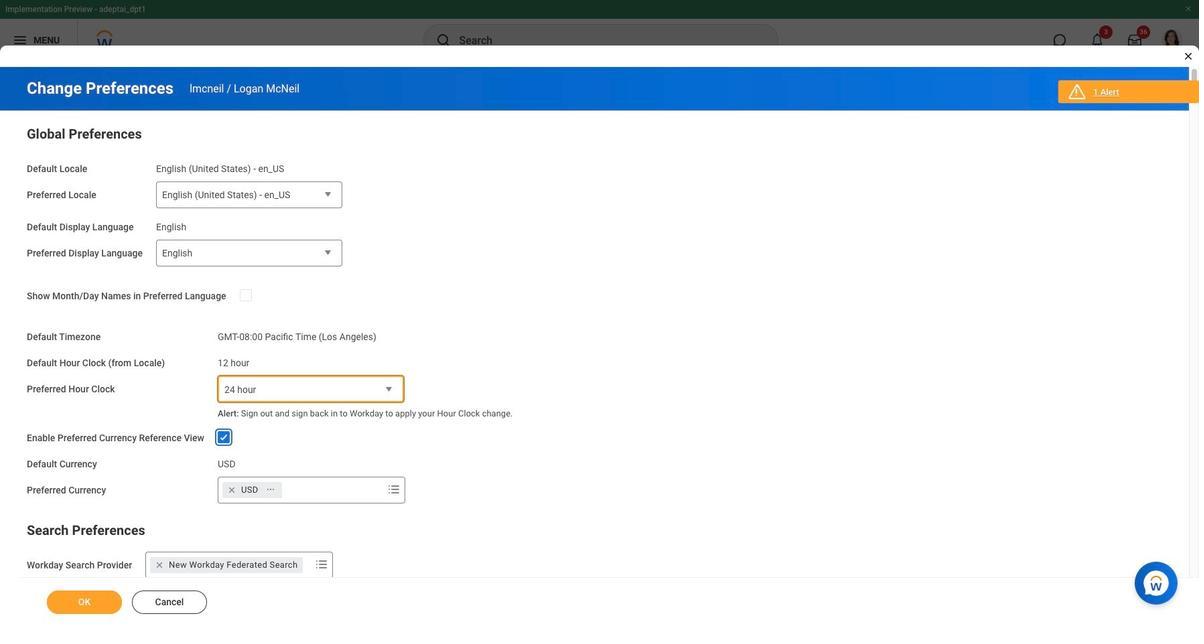 Task type: locate. For each thing, give the bounding box(es) containing it.
usd element inside option
[[241, 484, 258, 496]]

banner
[[0, 0, 1200, 62]]

usd, press delete to clear value. option
[[223, 482, 282, 498]]

dialog
[[0, 0, 1200, 627]]

1 vertical spatial usd element
[[241, 484, 258, 496]]

0 vertical spatial usd element
[[218, 456, 236, 470]]

english element
[[156, 219, 187, 232]]

x small image for new workday federated search, press delete to clear value. option
[[153, 559, 166, 572]]

x small image inside new workday federated search, press delete to clear value. option
[[153, 559, 166, 572]]

1 vertical spatial group
[[27, 520, 1163, 579]]

1 horizontal spatial usd element
[[241, 484, 258, 496]]

1 horizontal spatial x small image
[[225, 484, 239, 497]]

main content
[[0, 67, 1200, 627]]

0 horizontal spatial x small image
[[153, 559, 166, 572]]

group
[[27, 123, 1163, 504], [27, 520, 1163, 579]]

0 vertical spatial group
[[27, 123, 1163, 504]]

inbox large image
[[1129, 34, 1142, 47]]

12 hour element
[[218, 355, 250, 369]]

new workday federated search, press delete to clear value. option
[[150, 557, 303, 573]]

1 group from the top
[[27, 123, 1163, 504]]

usd element left related actions icon
[[241, 484, 258, 496]]

usd element
[[218, 456, 236, 470], [241, 484, 258, 496]]

profile logan mcneil element
[[1154, 25, 1192, 55]]

x small image
[[225, 484, 239, 497], [153, 559, 166, 572]]

x small image inside usd, press delete to clear value. option
[[225, 484, 239, 497]]

related actions image
[[266, 486, 275, 495]]

search image
[[435, 32, 451, 48]]

english (united states) - en_us element
[[156, 161, 284, 174]]

usd element down the check small image
[[218, 456, 236, 470]]

notifications large image
[[1091, 34, 1104, 47]]

0 vertical spatial x small image
[[225, 484, 239, 497]]

close environment banner image
[[1185, 5, 1193, 13]]

1 vertical spatial x small image
[[153, 559, 166, 572]]



Task type: describe. For each thing, give the bounding box(es) containing it.
workday assistant region
[[1135, 557, 1184, 605]]

new workday federated search element
[[169, 559, 298, 571]]

exclamation image
[[1072, 87, 1082, 98]]

0 horizontal spatial usd element
[[218, 456, 236, 470]]

lmcneil / logan mcneil element
[[190, 82, 300, 95]]

prompts image
[[314, 557, 330, 573]]

close change preferences image
[[1184, 51, 1194, 62]]

gmt-08:00 pacific time (los angeles) element
[[218, 329, 377, 343]]

prompts image
[[386, 482, 402, 498]]

2 group from the top
[[27, 520, 1163, 579]]

x small image for usd, press delete to clear value. option at bottom
[[225, 484, 239, 497]]

check small image
[[216, 430, 232, 446]]



Task type: vqa. For each thing, say whether or not it's contained in the screenshot.
first row from the bottom of the Regular Payroll Processing element
no



